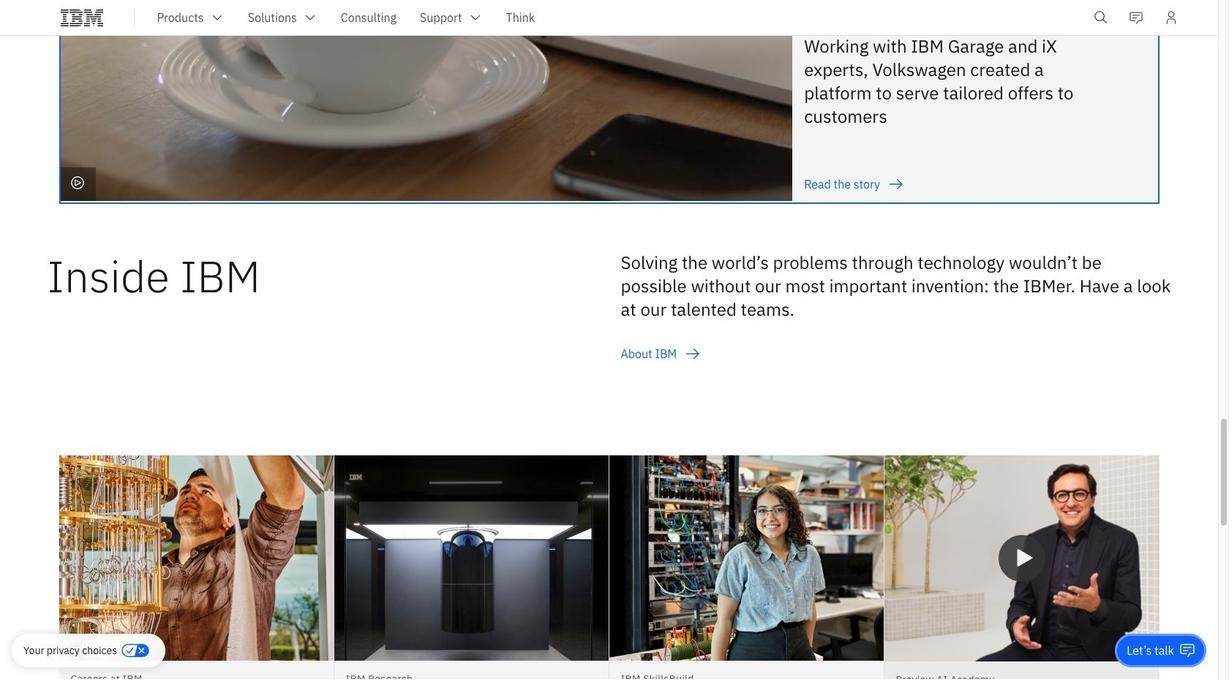 Task type: locate. For each thing, give the bounding box(es) containing it.
your privacy choices element
[[23, 643, 117, 659]]



Task type: describe. For each thing, give the bounding box(es) containing it.
let's talk element
[[1127, 643, 1174, 659]]



